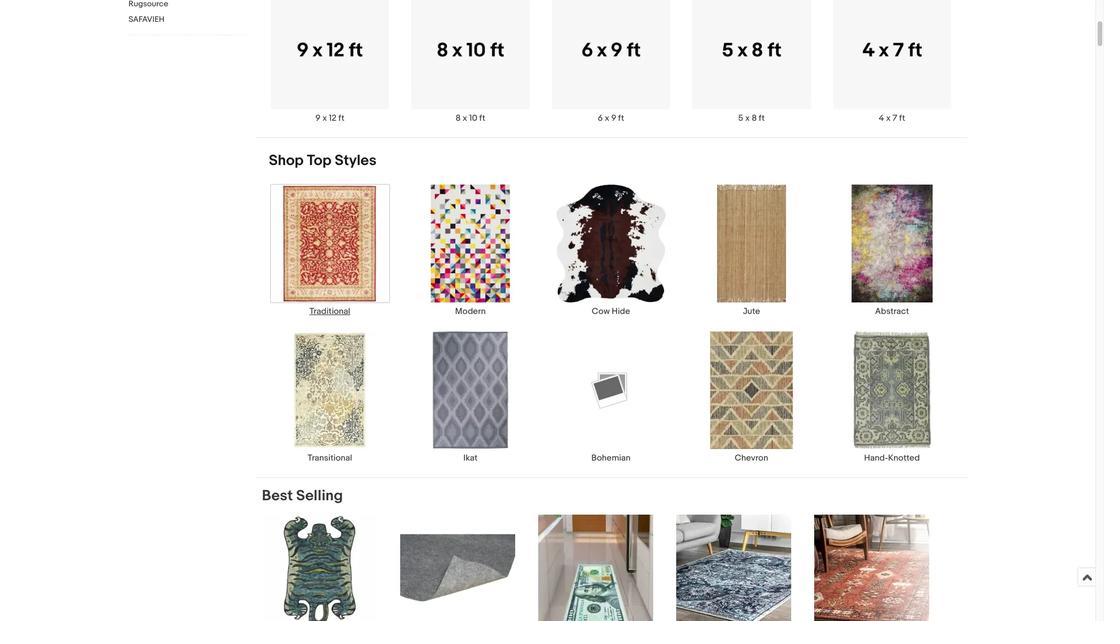 Task type: locate. For each thing, give the bounding box(es) containing it.
ft for 9 x 12 ft
[[339, 112, 344, 123]]

9 left 12
[[316, 112, 321, 123]]

x
[[322, 112, 327, 123], [463, 112, 467, 123], [605, 112, 610, 123], [745, 112, 750, 123], [886, 112, 891, 123]]

ft right 12
[[339, 112, 344, 123]]

2 ft from the left
[[479, 112, 485, 123]]

0 horizontal spatial 9
[[316, 112, 321, 123]]

ft for 8 x 10 ft
[[479, 112, 485, 123]]

8 left 10
[[456, 112, 461, 123]]

12
[[329, 112, 337, 123]]

ft right 5
[[759, 112, 765, 123]]

chevron
[[735, 453, 768, 464]]

5 x from the left
[[886, 112, 891, 123]]

x right 5
[[745, 112, 750, 123]]

9 x 12 ft link
[[260, 0, 400, 123]]

9
[[316, 112, 321, 123], [611, 112, 616, 123]]

1 x from the left
[[322, 112, 327, 123]]

modern link
[[400, 184, 541, 317]]

ft for 4 x 7 ft
[[900, 112, 906, 123]]

1 ft from the left
[[339, 112, 344, 123]]

8
[[456, 112, 461, 123], [752, 112, 757, 123]]

foss cp45n41pj1vh 6x8 ft area rug - gray image
[[400, 515, 515, 621]]

5 ft from the left
[[900, 112, 906, 123]]

hand-knotted link
[[822, 331, 963, 464]]

bohemian
[[592, 453, 631, 464]]

2 8 from the left
[[752, 112, 757, 123]]

6
[[598, 112, 603, 123]]

cow hide link
[[541, 184, 681, 317]]

loloi feroz 5'-0" '-6" teal area rugs ferofer-03te005076 image
[[262, 515, 377, 621]]

x left 10
[[463, 112, 467, 123]]

bohemian link
[[541, 331, 681, 464]]

ikat link
[[400, 331, 541, 464]]

x for 6
[[605, 112, 610, 123]]

0 horizontal spatial 8
[[456, 112, 461, 123]]

1 8 from the left
[[456, 112, 461, 123]]

4 x 7 ft
[[879, 112, 906, 123]]

ft right 6
[[618, 112, 624, 123]]

x right 6
[[605, 112, 610, 123]]

ft right 10
[[479, 112, 485, 123]]

x for 5
[[745, 112, 750, 123]]

nuloom transitional tribal melange pharoe aztec geo border orange 6' 7" x 9' image
[[814, 515, 929, 621]]

4 ft from the left
[[759, 112, 765, 123]]

chevron link
[[681, 331, 822, 464]]

9 right 6
[[611, 112, 616, 123]]

3 ft from the left
[[618, 112, 624, 123]]

best
[[262, 487, 293, 505]]

shop top styles
[[269, 152, 377, 169]]

ottomanson 22 x 53 inch siesta 100 dollar bill non-slip area rug runner image
[[538, 515, 653, 621]]

hand-knotted
[[864, 453, 920, 464]]

shop
[[269, 152, 304, 169]]

x for 4
[[886, 112, 891, 123]]

4 x 7 ft link
[[822, 0, 963, 123]]

ft right the 7
[[900, 112, 906, 123]]

1 horizontal spatial 8
[[752, 112, 757, 123]]

8 right 5
[[752, 112, 757, 123]]

nuloom maryanne medallion area rug 5' x 8' blue image
[[676, 515, 791, 621]]

x left the 7
[[886, 112, 891, 123]]

ft
[[339, 112, 344, 123], [479, 112, 485, 123], [618, 112, 624, 123], [759, 112, 765, 123], [900, 112, 906, 123]]

x left 12
[[322, 112, 327, 123]]

10
[[469, 112, 478, 123]]

4 x from the left
[[745, 112, 750, 123]]

3 x from the left
[[605, 112, 610, 123]]

6 x 9 ft
[[598, 112, 624, 123]]

transitional link
[[260, 331, 400, 464]]

ft for 5 x 8 ft
[[759, 112, 765, 123]]

2 x from the left
[[463, 112, 467, 123]]

1 horizontal spatial 9
[[611, 112, 616, 123]]

abstract
[[875, 306, 909, 317]]

traditional
[[310, 306, 350, 317]]



Task type: vqa. For each thing, say whether or not it's contained in the screenshot.
the | within the Garmin vivoactive 4S Smartwatch - (Powder Gray/Stainless) $158.99 $349.99 | 55% off Free shipping
no



Task type: describe. For each thing, give the bounding box(es) containing it.
jute
[[743, 306, 760, 317]]

cow hide
[[592, 306, 630, 317]]

knotted
[[888, 453, 920, 464]]

x for 9
[[322, 112, 327, 123]]

transitional
[[308, 453, 352, 464]]

2 9 from the left
[[611, 112, 616, 123]]

5 x 8 ft
[[738, 112, 765, 123]]

jute link
[[681, 184, 822, 317]]

cow
[[592, 306, 610, 317]]

8 x 10 ft link
[[400, 0, 541, 123]]

x for 8
[[463, 112, 467, 123]]

7
[[893, 112, 898, 123]]

ikat
[[463, 453, 478, 464]]

modern
[[455, 306, 486, 317]]

1 9 from the left
[[316, 112, 321, 123]]

abstract link
[[822, 184, 963, 317]]

safavieh link
[[129, 14, 246, 25]]

5 x 8 ft link
[[681, 0, 822, 123]]

9 x 12 ft
[[316, 112, 344, 123]]

hide
[[612, 306, 630, 317]]

styles
[[335, 152, 377, 169]]

selling
[[296, 487, 343, 505]]

6 x 9 ft link
[[541, 0, 681, 123]]

traditional link
[[260, 184, 400, 317]]

safavieh
[[129, 14, 165, 24]]

4
[[879, 112, 884, 123]]

best selling
[[262, 487, 343, 505]]

8 x 10 ft
[[456, 112, 485, 123]]

ft for 6 x 9 ft
[[618, 112, 624, 123]]

top
[[307, 152, 332, 169]]

hand-
[[864, 453, 888, 464]]

5
[[738, 112, 744, 123]]



